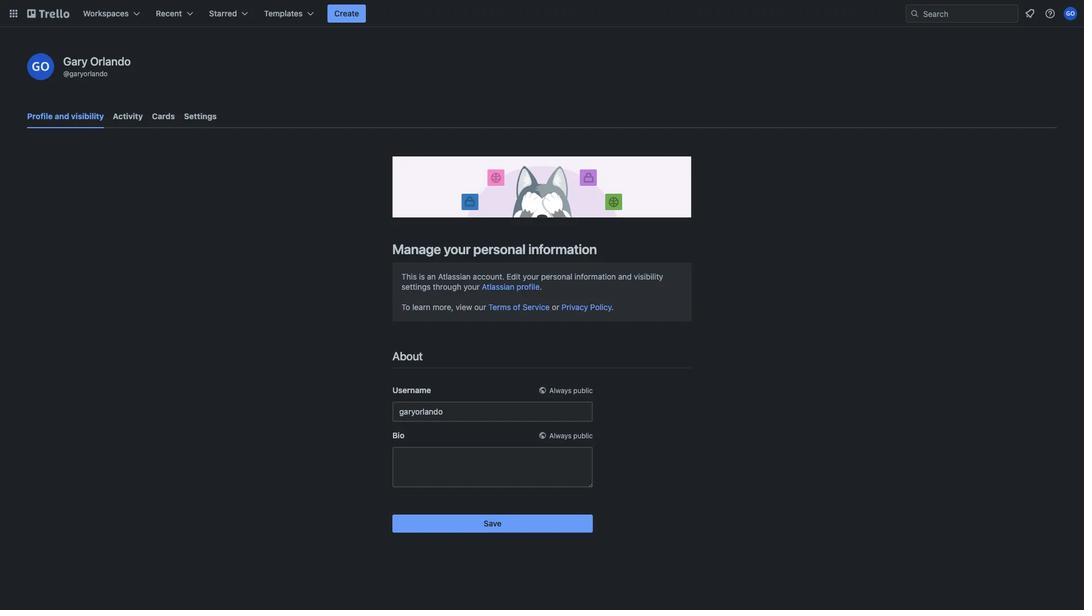 Task type: describe. For each thing, give the bounding box(es) containing it.
1 vertical spatial your
[[523, 272, 539, 281]]

back to home image
[[27, 5, 70, 23]]

profile
[[517, 282, 540, 291]]

terms of service or privacy policy .
[[489, 302, 614, 312]]

privacy policy link
[[562, 302, 612, 312]]

0 horizontal spatial and
[[55, 112, 69, 121]]

is
[[419, 272, 425, 281]]

0 vertical spatial personal
[[474, 241, 526, 257]]

learn
[[413, 302, 431, 312]]

0 vertical spatial your
[[444, 241, 471, 257]]

0 horizontal spatial gary orlando (garyorlando) image
[[27, 53, 54, 80]]

Username text field
[[393, 402, 593, 422]]

always for bio
[[550, 432, 572, 440]]

2 vertical spatial your
[[464, 282, 480, 291]]

service
[[523, 302, 550, 312]]

visibility inside this is an atlassian account. edit your personal information and visibility settings through your
[[634, 272, 664, 281]]

atlassian profile link
[[482, 282, 540, 291]]

of
[[513, 302, 521, 312]]

profile
[[27, 112, 53, 121]]

policy
[[591, 302, 612, 312]]

orlando
[[90, 54, 131, 68]]

and inside this is an atlassian account. edit your personal information and visibility settings through your
[[619, 272, 632, 281]]

primary element
[[0, 0, 1085, 27]]

@
[[63, 70, 70, 77]]

Bio text field
[[393, 447, 593, 488]]

public for bio
[[574, 432, 593, 440]]

or
[[552, 302, 560, 312]]

starred
[[209, 9, 237, 18]]

save
[[484, 519, 502, 528]]

. to learn more, view our
[[402, 282, 542, 312]]

activity
[[113, 112, 143, 121]]

this
[[402, 272, 417, 281]]

information inside this is an atlassian account. edit your personal information and visibility settings through your
[[575, 272, 616, 281]]

. inside . to learn more, view our
[[540, 282, 542, 291]]

templates
[[264, 9, 303, 18]]

search image
[[911, 9, 920, 18]]

manage
[[393, 241, 441, 257]]

0 notifications image
[[1024, 7, 1038, 20]]

settings
[[184, 112, 217, 121]]

always public for username
[[550, 386, 593, 394]]

create
[[335, 9, 359, 18]]



Task type: locate. For each thing, give the bounding box(es) containing it.
username
[[393, 386, 431, 395]]

always for username
[[550, 386, 572, 394]]

1 vertical spatial atlassian
[[482, 282, 515, 291]]

this is an atlassian account. edit your personal information and visibility settings through your
[[402, 272, 664, 291]]

0 vertical spatial and
[[55, 112, 69, 121]]

your up the profile
[[523, 272, 539, 281]]

2 always from the top
[[550, 432, 572, 440]]

information
[[529, 241, 597, 257], [575, 272, 616, 281]]

1 public from the top
[[574, 386, 593, 394]]

1 vertical spatial gary orlando (garyorlando) image
[[27, 53, 54, 80]]

information up this is an atlassian account. edit your personal information and visibility settings through your
[[529, 241, 597, 257]]

1 vertical spatial visibility
[[634, 272, 664, 281]]

0 horizontal spatial personal
[[474, 241, 526, 257]]

1 vertical spatial public
[[574, 432, 593, 440]]

0 vertical spatial .
[[540, 282, 542, 291]]

settings
[[402, 282, 431, 291]]

1 vertical spatial always
[[550, 432, 572, 440]]

always public
[[550, 386, 593, 394], [550, 432, 593, 440]]

1 vertical spatial always public
[[550, 432, 593, 440]]

gary orlando (garyorlando) image
[[1065, 7, 1078, 20], [27, 53, 54, 80]]

through
[[433, 282, 462, 291]]

personal up or
[[541, 272, 573, 281]]

1 horizontal spatial personal
[[541, 272, 573, 281]]

1 vertical spatial .
[[612, 302, 614, 312]]

settings link
[[184, 106, 217, 127]]

our
[[475, 302, 487, 312]]

. up service
[[540, 282, 542, 291]]

2 always public from the top
[[550, 432, 593, 440]]

open information menu image
[[1045, 8, 1057, 19]]

garyorlando
[[70, 70, 108, 77]]

your down the account.
[[464, 282, 480, 291]]

.
[[540, 282, 542, 291], [612, 302, 614, 312]]

personal up the account.
[[474, 241, 526, 257]]

bio
[[393, 431, 405, 440]]

0 vertical spatial information
[[529, 241, 597, 257]]

information up policy in the right of the page
[[575, 272, 616, 281]]

0 vertical spatial always
[[550, 386, 572, 394]]

1 horizontal spatial gary orlando (garyorlando) image
[[1065, 7, 1078, 20]]

about
[[393, 349, 423, 362]]

account.
[[473, 272, 505, 281]]

templates button
[[258, 5, 321, 23]]

. right privacy
[[612, 302, 614, 312]]

atlassian up the 'through' at the left of page
[[438, 272, 471, 281]]

gary orlando @ garyorlando
[[63, 54, 131, 77]]

personal inside this is an atlassian account. edit your personal information and visibility settings through your
[[541, 272, 573, 281]]

atlassian inside this is an atlassian account. edit your personal information and visibility settings through your
[[438, 272, 471, 281]]

0 vertical spatial always public
[[550, 386, 593, 394]]

1 vertical spatial personal
[[541, 272, 573, 281]]

0 vertical spatial gary orlando (garyorlando) image
[[1065, 7, 1078, 20]]

0 horizontal spatial .
[[540, 282, 542, 291]]

0 vertical spatial atlassian
[[438, 272, 471, 281]]

visibility
[[71, 112, 104, 121], [634, 272, 664, 281]]

your
[[444, 241, 471, 257], [523, 272, 539, 281], [464, 282, 480, 291]]

public for username
[[574, 386, 593, 394]]

an
[[427, 272, 436, 281]]

1 vertical spatial and
[[619, 272, 632, 281]]

0 vertical spatial visibility
[[71, 112, 104, 121]]

workspaces
[[83, 9, 129, 18]]

your up the 'through' at the left of page
[[444, 241, 471, 257]]

1 horizontal spatial and
[[619, 272, 632, 281]]

and
[[55, 112, 69, 121], [619, 272, 632, 281]]

privacy
[[562, 302, 589, 312]]

workspaces button
[[76, 5, 147, 23]]

save button
[[393, 515, 593, 533]]

always
[[550, 386, 572, 394], [550, 432, 572, 440]]

cards link
[[152, 106, 175, 127]]

gary orlando (garyorlando) image right open information menu icon
[[1065, 7, 1078, 20]]

create button
[[328, 5, 366, 23]]

atlassian
[[438, 272, 471, 281], [482, 282, 515, 291]]

public
[[574, 386, 593, 394], [574, 432, 593, 440]]

1 horizontal spatial visibility
[[634, 272, 664, 281]]

1 vertical spatial information
[[575, 272, 616, 281]]

Search field
[[920, 5, 1019, 22]]

gary
[[63, 54, 88, 68]]

recent button
[[149, 5, 200, 23]]

recent
[[156, 9, 182, 18]]

0 horizontal spatial atlassian
[[438, 272, 471, 281]]

profile and visibility
[[27, 112, 104, 121]]

edit
[[507, 272, 521, 281]]

1 always public from the top
[[550, 386, 593, 394]]

atlassian down the account.
[[482, 282, 515, 291]]

terms
[[489, 302, 511, 312]]

manage your personal information
[[393, 241, 597, 257]]

personal
[[474, 241, 526, 257], [541, 272, 573, 281]]

profile and visibility link
[[27, 106, 104, 128]]

activity link
[[113, 106, 143, 127]]

1 horizontal spatial atlassian
[[482, 282, 515, 291]]

0 vertical spatial public
[[574, 386, 593, 394]]

gary orlando (garyorlando) image left @
[[27, 53, 54, 80]]

0 horizontal spatial visibility
[[71, 112, 104, 121]]

more,
[[433, 302, 454, 312]]

starred button
[[202, 5, 255, 23]]

cards
[[152, 112, 175, 121]]

view
[[456, 302, 473, 312]]

1 always from the top
[[550, 386, 572, 394]]

2 public from the top
[[574, 432, 593, 440]]

to
[[402, 302, 411, 312]]

terms of service link
[[489, 302, 550, 312]]

atlassian profile
[[482, 282, 540, 291]]

always public for bio
[[550, 432, 593, 440]]

1 horizontal spatial .
[[612, 302, 614, 312]]



Task type: vqa. For each thing, say whether or not it's contained in the screenshot.
Lists image
no



